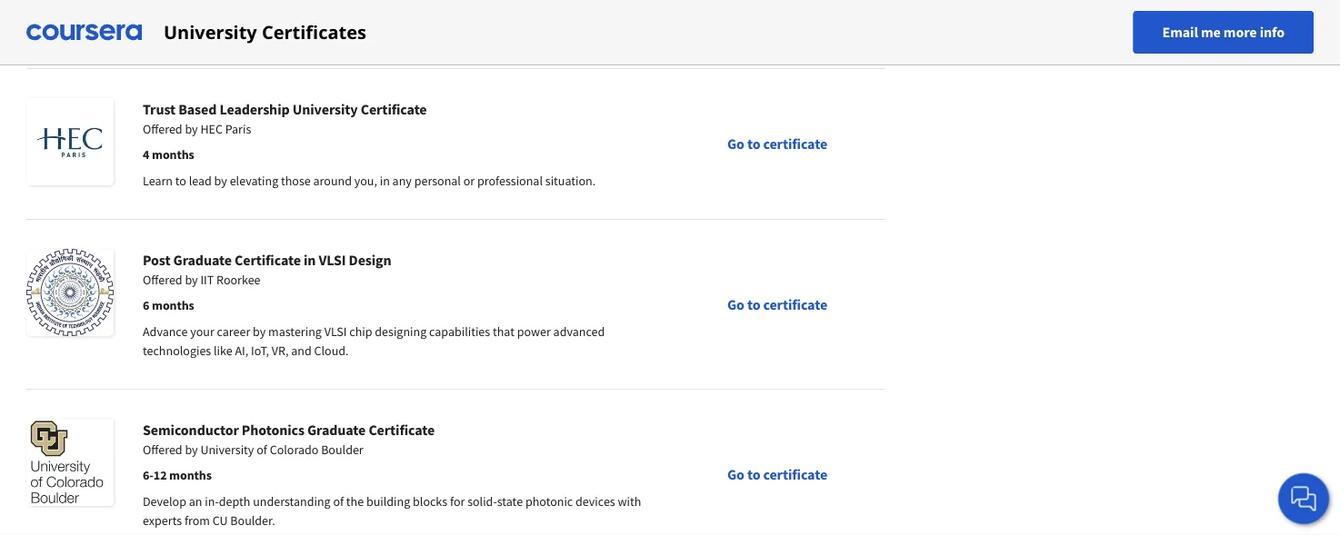 Task type: vqa. For each thing, say whether or not it's contained in the screenshot.
"by"
yes



Task type: locate. For each thing, give the bounding box(es) containing it.
1 horizontal spatial in
[[380, 173, 390, 189]]

offered inside trust based leadership university certificate offered by hec paris 4 months
[[143, 121, 182, 137]]

boulder
[[321, 442, 363, 458]]

to for post graduate certificate in vlsi design
[[747, 295, 760, 314]]

offered
[[143, 121, 182, 137], [143, 272, 182, 288], [143, 442, 182, 458]]

go to certificate for post graduate certificate in vlsi design
[[727, 295, 827, 314]]

1 vertical spatial vlsi
[[324, 324, 347, 340]]

ai,
[[235, 343, 248, 359]]

state
[[497, 494, 523, 510]]

to for semiconductor photonics graduate certificate
[[747, 465, 760, 484]]

chat with us image
[[1289, 485, 1318, 514]]

3 go to certificate from the top
[[727, 465, 827, 484]]

iit
[[200, 272, 214, 288]]

2 go from the top
[[727, 295, 744, 314]]

experts
[[143, 513, 182, 529]]

2 vertical spatial go
[[727, 465, 744, 484]]

1 horizontal spatial graduate
[[307, 421, 366, 439]]

by up iot,
[[253, 324, 266, 340]]

3 certificate from the top
[[763, 465, 827, 484]]

of down "photonics"
[[257, 442, 267, 458]]

0 horizontal spatial in
[[304, 251, 316, 269]]

1 vertical spatial offered
[[143, 272, 182, 288]]

months
[[152, 146, 194, 163], [152, 297, 194, 314], [169, 467, 212, 484]]

in
[[380, 173, 390, 189], [304, 251, 316, 269]]

those
[[281, 173, 311, 189]]

1 go to certificate from the top
[[727, 135, 827, 153]]

certificate inside post graduate certificate in vlsi design offered by iit roorkee 6 months
[[235, 251, 301, 269]]

offered inside post graduate certificate in vlsi design offered by iit roorkee 6 months
[[143, 272, 182, 288]]

by right lead
[[214, 173, 227, 189]]

2 offered from the top
[[143, 272, 182, 288]]

in left any
[[380, 173, 390, 189]]

by inside post graduate certificate in vlsi design offered by iit roorkee 6 months
[[185, 272, 198, 288]]

1 vertical spatial go to certificate
[[727, 295, 827, 314]]

the
[[346, 494, 364, 510]]

certificates
[[262, 20, 366, 45]]

6
[[143, 297, 149, 314]]

graduate up boulder
[[307, 421, 366, 439]]

designing
[[375, 324, 427, 340]]

university down semiconductor
[[200, 442, 254, 458]]

0 vertical spatial vlsi
[[319, 251, 346, 269]]

go
[[727, 135, 744, 153], [727, 295, 744, 314], [727, 465, 744, 484]]

offered down "trust"
[[143, 121, 182, 137]]

me
[[1201, 23, 1221, 41]]

by inside advance your career by mastering vlsi chip designing capabilities that power advanced technologies like ai, iot, vr, and cloud.
[[253, 324, 266, 340]]

building
[[366, 494, 410, 510]]

certificate up roorkee
[[235, 251, 301, 269]]

graduate
[[173, 251, 232, 269], [307, 421, 366, 439]]

advance your career by mastering vlsi chip designing capabilities that power advanced technologies like ai, iot, vr, and cloud.
[[143, 324, 605, 359]]

of inside semiconductor photonics graduate certificate offered by university of colorado boulder 6-12 months
[[257, 442, 267, 458]]

graduate inside post graduate certificate in vlsi design offered by iit roorkee 6 months
[[173, 251, 232, 269]]

1 vertical spatial certificate
[[763, 295, 827, 314]]

more
[[1224, 23, 1257, 41]]

an
[[189, 494, 202, 510]]

2 go to certificate from the top
[[727, 295, 827, 314]]

0 vertical spatial offered
[[143, 121, 182, 137]]

offered up 12
[[143, 442, 182, 458]]

by left hec
[[185, 121, 198, 137]]

learn to lead by elevating those around you, in any personal or professional situation.
[[143, 173, 596, 189]]

go for post graduate certificate in vlsi design
[[727, 295, 744, 314]]

professional
[[477, 173, 543, 189]]

2 certificate from the top
[[763, 295, 827, 314]]

1 vertical spatial go
[[727, 295, 744, 314]]

months inside post graduate certificate in vlsi design offered by iit roorkee 6 months
[[152, 297, 194, 314]]

certificate up building
[[369, 421, 435, 439]]

blocks
[[413, 494, 447, 510]]

lead
[[189, 173, 212, 189]]

in left design
[[304, 251, 316, 269]]

certificate for trust based leadership university certificate
[[763, 135, 827, 153]]

go for semiconductor photonics graduate certificate
[[727, 465, 744, 484]]

mastering
[[268, 324, 322, 340]]

by down semiconductor
[[185, 442, 198, 458]]

certificate up any
[[361, 100, 427, 118]]

offered down post
[[143, 272, 182, 288]]

for
[[450, 494, 465, 510]]

1 vertical spatial university
[[292, 100, 358, 118]]

vlsi inside post graduate certificate in vlsi design offered by iit roorkee 6 months
[[319, 251, 346, 269]]

graduate up 'iit'
[[173, 251, 232, 269]]

understanding
[[253, 494, 331, 510]]

advance
[[143, 324, 188, 340]]

2 vertical spatial university
[[200, 442, 254, 458]]

0 vertical spatial of
[[257, 442, 267, 458]]

by left 'iit'
[[185, 272, 198, 288]]

iot,
[[251, 343, 269, 359]]

of
[[257, 442, 267, 458], [333, 494, 344, 510]]

2 vertical spatial go to certificate
[[727, 465, 827, 484]]

3 offered from the top
[[143, 442, 182, 458]]

months right 4
[[152, 146, 194, 163]]

0 vertical spatial go to certificate
[[727, 135, 827, 153]]

2 vertical spatial certificate
[[763, 465, 827, 484]]

like
[[214, 343, 232, 359]]

1 vertical spatial of
[[333, 494, 344, 510]]

certificate
[[361, 100, 427, 118], [235, 251, 301, 269], [369, 421, 435, 439]]

2 vertical spatial certificate
[[369, 421, 435, 439]]

design
[[349, 251, 391, 269]]

certificate for semiconductor photonics graduate certificate
[[763, 465, 827, 484]]

in-
[[205, 494, 219, 510]]

1 certificate from the top
[[763, 135, 827, 153]]

2 vertical spatial offered
[[143, 442, 182, 458]]

0 vertical spatial certificate
[[763, 135, 827, 153]]

or
[[463, 173, 475, 189]]

0 vertical spatial certificate
[[361, 100, 427, 118]]

1 vertical spatial graduate
[[307, 421, 366, 439]]

vlsi up cloud.
[[324, 324, 347, 340]]

1 offered from the top
[[143, 121, 182, 137]]

go to certificate
[[727, 135, 827, 153], [727, 295, 827, 314], [727, 465, 827, 484]]

of inside develop an in-depth understanding of the building blocks for solid-state photonic devices with experts from cu boulder.
[[333, 494, 344, 510]]

0 horizontal spatial graduate
[[173, 251, 232, 269]]

certificate
[[763, 135, 827, 153], [763, 295, 827, 314], [763, 465, 827, 484]]

university up 'based'
[[164, 20, 257, 45]]

months inside trust based leadership university certificate offered by hec paris 4 months
[[152, 146, 194, 163]]

university right leadership
[[292, 100, 358, 118]]

3 go from the top
[[727, 465, 744, 484]]

to
[[747, 135, 760, 153], [175, 173, 186, 189], [747, 295, 760, 314], [747, 465, 760, 484]]

university
[[164, 20, 257, 45], [292, 100, 358, 118], [200, 442, 254, 458]]

advanced
[[553, 324, 605, 340]]

personal
[[414, 173, 461, 189]]

0 vertical spatial in
[[380, 173, 390, 189]]

1 horizontal spatial of
[[333, 494, 344, 510]]

university certificates
[[164, 20, 366, 45]]

0 vertical spatial graduate
[[173, 251, 232, 269]]

0 vertical spatial go
[[727, 135, 744, 153]]

technologies
[[143, 343, 211, 359]]

1 go from the top
[[727, 135, 744, 153]]

develop
[[143, 494, 186, 510]]

any
[[392, 173, 412, 189]]

certificate inside trust based leadership university certificate offered by hec paris 4 months
[[361, 100, 427, 118]]

elevating
[[230, 173, 278, 189]]

that
[[493, 324, 514, 340]]

0 vertical spatial months
[[152, 146, 194, 163]]

in inside post graduate certificate in vlsi design offered by iit roorkee 6 months
[[304, 251, 316, 269]]

vlsi left design
[[319, 251, 346, 269]]

go to certificate for semiconductor photonics graduate certificate
[[727, 465, 827, 484]]

vlsi
[[319, 251, 346, 269], [324, 324, 347, 340]]

0 horizontal spatial of
[[257, 442, 267, 458]]

months up the an
[[169, 467, 212, 484]]

roorkee
[[216, 272, 260, 288]]

1 vertical spatial in
[[304, 251, 316, 269]]

6-
[[143, 467, 153, 484]]

cloud.
[[314, 343, 349, 359]]

of left the
[[333, 494, 344, 510]]

offered inside semiconductor photonics graduate certificate offered by university of colorado boulder 6-12 months
[[143, 442, 182, 458]]

1 vertical spatial certificate
[[235, 251, 301, 269]]

1 vertical spatial months
[[152, 297, 194, 314]]

certificate inside semiconductor photonics graduate certificate offered by university of colorado boulder 6-12 months
[[369, 421, 435, 439]]

by
[[185, 121, 198, 137], [214, 173, 227, 189], [185, 272, 198, 288], [253, 324, 266, 340], [185, 442, 198, 458]]

cu
[[212, 513, 228, 529]]

months right the 6
[[152, 297, 194, 314]]

leadership
[[219, 100, 290, 118]]

2 vertical spatial months
[[169, 467, 212, 484]]

0 vertical spatial university
[[164, 20, 257, 45]]



Task type: describe. For each thing, give the bounding box(es) containing it.
university inside trust based leadership university certificate offered by hec paris 4 months
[[292, 100, 358, 118]]

4
[[143, 146, 149, 163]]

career
[[217, 324, 250, 340]]

trust
[[143, 100, 176, 118]]

email
[[1162, 23, 1198, 41]]

photonics
[[242, 421, 304, 439]]

post graduate certificate in vlsi design offered by iit roorkee 6 months
[[143, 251, 391, 314]]

by inside trust based leadership university certificate offered by hec paris 4 months
[[185, 121, 198, 137]]

coursera image
[[26, 18, 142, 47]]

and
[[291, 343, 312, 359]]

paris
[[225, 121, 251, 137]]

photonic
[[525, 494, 573, 510]]

from
[[184, 513, 210, 529]]

university inside semiconductor photonics graduate certificate offered by university of colorado boulder 6-12 months
[[200, 442, 254, 458]]

go for trust based leadership university certificate
[[727, 135, 744, 153]]

vr,
[[272, 343, 289, 359]]

your
[[190, 324, 214, 340]]

trust based leadership university certificate offered by hec paris 4 months
[[143, 100, 427, 163]]

vlsi inside advance your career by mastering vlsi chip designing capabilities that power advanced technologies like ai, iot, vr, and cloud.
[[324, 324, 347, 340]]

12
[[153, 467, 167, 484]]

to for trust based leadership university certificate
[[747, 135, 760, 153]]

post
[[143, 251, 170, 269]]

months inside semiconductor photonics graduate certificate offered by university of colorado boulder 6-12 months
[[169, 467, 212, 484]]

graduate inside semiconductor photonics graduate certificate offered by university of colorado boulder 6-12 months
[[307, 421, 366, 439]]

capabilities
[[429, 324, 490, 340]]

iit roorkee image
[[26, 249, 114, 336]]

university of colorado boulder image
[[26, 419, 114, 506]]

colorado
[[270, 442, 318, 458]]

chip
[[349, 324, 372, 340]]

email me more info button
[[1133, 11, 1314, 54]]

email me more info
[[1162, 23, 1285, 41]]

info
[[1260, 23, 1285, 41]]

power
[[517, 324, 551, 340]]

with
[[618, 494, 641, 510]]

around
[[313, 173, 352, 189]]

based
[[178, 100, 217, 118]]

devices
[[575, 494, 615, 510]]

boulder.
[[230, 513, 275, 529]]

develop an in-depth understanding of the building blocks for solid-state photonic devices with experts from cu boulder.
[[143, 494, 641, 529]]

by inside semiconductor photonics graduate certificate offered by university of colorado boulder 6-12 months
[[185, 442, 198, 458]]

solid-
[[467, 494, 497, 510]]

hec paris image
[[26, 98, 114, 185]]

depth
[[219, 494, 250, 510]]

semiconductor
[[143, 421, 239, 439]]

learn
[[143, 173, 173, 189]]

situation.
[[545, 173, 596, 189]]

you,
[[354, 173, 377, 189]]

certificate for post graduate certificate in vlsi design
[[763, 295, 827, 314]]

hec
[[200, 121, 223, 137]]

go to certificate for trust based leadership university certificate
[[727, 135, 827, 153]]

semiconductor photonics graduate certificate offered by university of colorado boulder 6-12 months
[[143, 421, 435, 484]]



